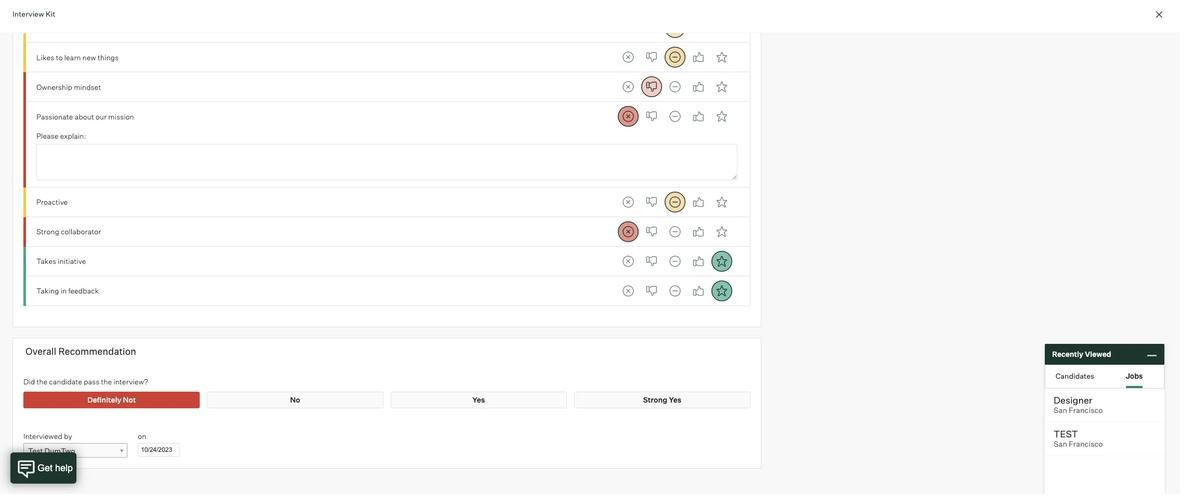 Task type: locate. For each thing, give the bounding box(es) containing it.
pass
[[84, 377, 100, 386]]

2 definitely not image from the top
[[618, 77, 639, 98]]

definitely not image for about
[[618, 106, 639, 127]]

yes image for about
[[688, 106, 709, 127]]

passionate
[[36, 112, 73, 121]]

5 no image from the top
[[641, 251, 662, 272]]

yes
[[473, 396, 485, 405], [669, 396, 682, 405]]

interviewed by
[[23, 432, 72, 441]]

6 strong yes button from the top
[[712, 222, 732, 242]]

1 strong yes button from the top
[[712, 17, 732, 38]]

3 mixed button from the top
[[665, 77, 686, 98]]

6 mixed button from the top
[[665, 222, 686, 242]]

6 yes button from the top
[[688, 222, 709, 242]]

francisco inside test san francisco
[[1069, 440, 1103, 450]]

3 yes button from the top
[[688, 77, 709, 98]]

5 strong yes button from the top
[[712, 192, 732, 213]]

strong yes button for initiative
[[712, 251, 732, 272]]

recommendation
[[58, 346, 136, 357]]

strong for strong collaborator
[[36, 227, 59, 236]]

yes image for mindset
[[688, 77, 709, 98]]

4 yes image from the top
[[688, 281, 709, 302]]

1 strong yes image from the top
[[712, 17, 732, 38]]

1 vertical spatial strong
[[643, 396, 668, 405]]

3 mixed image from the top
[[665, 106, 686, 127]]

recently
[[1053, 350, 1084, 359]]

3 definitely not image from the top
[[618, 251, 639, 272]]

2 strong yes image from the top
[[712, 47, 732, 68]]

viewed
[[1085, 350, 1112, 359]]

8 no button from the top
[[641, 281, 662, 302]]

1 no image from the top
[[641, 77, 662, 98]]

mixed button for collaborator
[[665, 222, 686, 242]]

4 strong yes image from the top
[[712, 281, 732, 302]]

1 mixed image from the top
[[665, 47, 686, 68]]

2 francisco from the top
[[1069, 440, 1103, 450]]

2 yes button from the top
[[688, 47, 709, 68]]

0 vertical spatial francisco
[[1069, 406, 1103, 416]]

2 mixed button from the top
[[665, 47, 686, 68]]

definitely not button for collaborator
[[618, 222, 639, 242]]

strong yes button for collaborator
[[712, 222, 732, 242]]

1 horizontal spatial strong
[[643, 396, 668, 405]]

collaborator
[[61, 227, 101, 236]]

mixed image for ownership mindset
[[665, 77, 686, 98]]

1 no image from the top
[[641, 17, 662, 38]]

thinker
[[87, 23, 111, 32]]

1 yes image from the top
[[688, 77, 709, 98]]

strong
[[36, 227, 59, 236], [643, 396, 668, 405]]

no image for collaborator
[[641, 222, 662, 242]]

did the candidate pass the interview?
[[23, 377, 148, 386]]

1 mixed button from the top
[[665, 17, 686, 38]]

7 strong yes button from the top
[[712, 251, 732, 272]]

8 definitely not button from the top
[[618, 281, 639, 302]]

1 definitely not image from the top
[[618, 17, 639, 38]]

interview?
[[114, 377, 148, 386]]

8 strong yes button from the top
[[712, 281, 732, 302]]

proactive
[[36, 198, 68, 207]]

2 yes from the left
[[669, 396, 682, 405]]

on
[[138, 432, 146, 441]]

8 yes button from the top
[[688, 281, 709, 302]]

francisco inside designer san francisco
[[1069, 406, 1103, 416]]

our
[[96, 112, 107, 121]]

mixed button
[[665, 17, 686, 38], [665, 47, 686, 68], [665, 77, 686, 98], [665, 106, 686, 127], [665, 192, 686, 213], [665, 222, 686, 242], [665, 251, 686, 272], [665, 281, 686, 302]]

yes button for about
[[688, 106, 709, 127]]

new
[[82, 53, 96, 62]]

yes button
[[688, 17, 709, 38], [688, 47, 709, 68], [688, 77, 709, 98], [688, 106, 709, 127], [688, 192, 709, 213], [688, 222, 709, 242], [688, 251, 709, 272], [688, 281, 709, 302]]

no button for in
[[641, 281, 662, 302]]

definitely
[[87, 396, 121, 405]]

7 definitely not button from the top
[[618, 251, 639, 272]]

principles
[[53, 23, 86, 32]]

0 horizontal spatial yes
[[473, 396, 485, 405]]

1 definitely not image from the top
[[618, 47, 639, 68]]

2 yes image from the top
[[688, 47, 709, 68]]

1 horizontal spatial the
[[101, 377, 112, 386]]

1 yes button from the top
[[688, 17, 709, 38]]

1 definitely not button from the top
[[618, 17, 639, 38]]

recently viewed
[[1053, 350, 1112, 359]]

mixed button for to
[[665, 47, 686, 68]]

yes button for collaborator
[[688, 222, 709, 242]]

2 vertical spatial no image
[[641, 281, 662, 302]]

7 yes button from the top
[[688, 251, 709, 272]]

learn
[[64, 53, 81, 62]]

to
[[56, 53, 63, 62]]

francisco down designer san francisco at the bottom right
[[1069, 440, 1103, 450]]

kit
[[46, 9, 55, 18]]

yes button for initiative
[[688, 251, 709, 272]]

passionate about our mission
[[36, 112, 134, 121]]

francisco
[[1069, 406, 1103, 416], [1069, 440, 1103, 450]]

no button
[[641, 17, 662, 38], [641, 47, 662, 68], [641, 77, 662, 98], [641, 106, 662, 127], [641, 192, 662, 213], [641, 222, 662, 242], [641, 251, 662, 272], [641, 281, 662, 302]]

1 no button from the top
[[641, 17, 662, 38]]

4 mixed button from the top
[[665, 106, 686, 127]]

2 strong yes button from the top
[[712, 47, 732, 68]]

3 no image from the top
[[641, 281, 662, 302]]

please explain:
[[36, 132, 86, 141]]

definitely not button for mindset
[[618, 77, 639, 98]]

definitely not image
[[618, 47, 639, 68], [618, 77, 639, 98], [618, 251, 639, 272], [618, 281, 639, 302]]

by
[[64, 432, 72, 441]]

overall
[[25, 346, 56, 357]]

interview kit
[[12, 9, 55, 18]]

2 yes image from the top
[[688, 106, 709, 127]]

the right did
[[37, 377, 47, 386]]

4 definitely not button from the top
[[618, 106, 639, 127]]

0 horizontal spatial strong
[[36, 227, 59, 236]]

did
[[23, 377, 35, 386]]

explain:
[[60, 132, 86, 141]]

definitely not image for likes to learn new things
[[618, 47, 639, 68]]

things
[[98, 53, 119, 62]]

designer
[[1054, 395, 1093, 406]]

tab list for principles
[[618, 17, 732, 38]]

strong yes image
[[712, 77, 732, 98], [712, 106, 732, 127], [712, 251, 732, 272], [712, 281, 732, 302]]

3 yes image from the top
[[688, 192, 709, 213]]

7 mixed button from the top
[[665, 251, 686, 272]]

1 vertical spatial francisco
[[1069, 440, 1103, 450]]

0 vertical spatial no image
[[641, 17, 662, 38]]

strong yes image for principles
[[712, 17, 732, 38]]

yes image
[[688, 77, 709, 98], [688, 106, 709, 127], [688, 192, 709, 213], [688, 281, 709, 302]]

strong yes image for takes initiative
[[712, 251, 732, 272]]

no image
[[641, 77, 662, 98], [641, 106, 662, 127], [641, 192, 662, 213], [641, 222, 662, 242], [641, 251, 662, 272]]

4 definitely not image from the top
[[618, 281, 639, 302]]

san
[[1054, 406, 1068, 416], [1054, 440, 1068, 450]]

1 vertical spatial san
[[1054, 440, 1068, 450]]

1 san from the top
[[1054, 406, 1068, 416]]

5 mixed image from the top
[[665, 251, 686, 272]]

test dumtwo link
[[23, 444, 127, 459]]

definitely not image for taking in feedback
[[618, 281, 639, 302]]

definitely not button for principles
[[618, 17, 639, 38]]

1 horizontal spatial yes
[[669, 396, 682, 405]]

not
[[123, 396, 136, 405]]

no image for initiative
[[641, 251, 662, 272]]

2 definitely not button from the top
[[618, 47, 639, 68]]

2 mixed image from the top
[[665, 192, 686, 213]]

strong yes image for passionate about our mission
[[712, 106, 732, 127]]

mixed button for about
[[665, 106, 686, 127]]

candidate
[[49, 377, 82, 386]]

the right pass
[[101, 377, 112, 386]]

6 definitely not button from the top
[[618, 222, 639, 242]]

strong collaborator
[[36, 227, 101, 236]]

san inside test san francisco
[[1054, 440, 1068, 450]]

2 strong yes image from the top
[[712, 106, 732, 127]]

yes image for first principles thinker
[[688, 17, 709, 38]]

interview
[[12, 9, 44, 18]]

1 yes image from the top
[[688, 17, 709, 38]]

4 no image from the top
[[641, 222, 662, 242]]

3 definitely not button from the top
[[618, 77, 639, 98]]

tab list for collaborator
[[618, 222, 732, 242]]

0 vertical spatial strong
[[36, 227, 59, 236]]

no image
[[641, 17, 662, 38], [641, 47, 662, 68], [641, 281, 662, 302]]

2 san from the top
[[1054, 440, 1068, 450]]

takes initiative
[[36, 257, 86, 266]]

1 francisco from the top
[[1069, 406, 1103, 416]]

tab list for mindset
[[618, 77, 732, 98]]

1 yes from the left
[[473, 396, 485, 405]]

overall recommendation
[[25, 346, 136, 357]]

1 vertical spatial no image
[[641, 47, 662, 68]]

4 definitely not image from the top
[[618, 222, 639, 242]]

2 no button from the top
[[641, 47, 662, 68]]

3 strong yes button from the top
[[712, 77, 732, 98]]

mixed image for proactive
[[665, 192, 686, 213]]

None text field
[[36, 144, 738, 181], [138, 444, 179, 457], [36, 144, 738, 181], [138, 444, 179, 457]]

5 mixed button from the top
[[665, 192, 686, 213]]

yes button for in
[[688, 281, 709, 302]]

1 vertical spatial mixed image
[[665, 192, 686, 213]]

definitely not image
[[618, 17, 639, 38], [618, 106, 639, 127], [618, 192, 639, 213], [618, 222, 639, 242]]

1 strong yes image from the top
[[712, 77, 732, 98]]

mixed image for strong collaborator
[[665, 222, 686, 242]]

3 no button from the top
[[641, 77, 662, 98]]

no image for taking in feedback
[[641, 281, 662, 302]]

6 no button from the top
[[641, 222, 662, 242]]

7 no button from the top
[[641, 251, 662, 272]]

4 strong yes button from the top
[[712, 106, 732, 127]]

yes button for to
[[688, 47, 709, 68]]

2 no image from the top
[[641, 47, 662, 68]]

3 yes image from the top
[[688, 222, 709, 242]]

candidates
[[1056, 372, 1095, 381]]

francisco up test san francisco
[[1069, 406, 1103, 416]]

mixed image for passionate about our mission
[[665, 106, 686, 127]]

2 definitely not image from the top
[[618, 106, 639, 127]]

mixed image
[[665, 47, 686, 68], [665, 192, 686, 213]]

first principles thinker
[[36, 23, 111, 32]]

no button for collaborator
[[641, 222, 662, 242]]

0 horizontal spatial the
[[37, 377, 47, 386]]

2 the from the left
[[101, 377, 112, 386]]

definitely not
[[87, 396, 136, 405]]

0 vertical spatial san
[[1054, 406, 1068, 416]]

definitely not button for in
[[618, 281, 639, 302]]

yes image
[[688, 17, 709, 38], [688, 47, 709, 68], [688, 222, 709, 242], [688, 251, 709, 272]]

1 mixed image from the top
[[665, 17, 686, 38]]

francisco for designer
[[1069, 406, 1103, 416]]

please
[[36, 132, 58, 141]]

definitely not button
[[618, 17, 639, 38], [618, 47, 639, 68], [618, 77, 639, 98], [618, 106, 639, 127], [618, 192, 639, 213], [618, 222, 639, 242], [618, 251, 639, 272], [618, 281, 639, 302]]

4 no button from the top
[[641, 106, 662, 127]]

san up test
[[1054, 406, 1068, 416]]

test
[[28, 447, 43, 456]]

4 yes button from the top
[[688, 106, 709, 127]]

2 mixed image from the top
[[665, 77, 686, 98]]

3 strong yes image from the top
[[712, 251, 732, 272]]

0 vertical spatial mixed image
[[665, 47, 686, 68]]

yes image for strong collaborator
[[688, 222, 709, 242]]

no image for first principles thinker
[[641, 17, 662, 38]]

yes image for takes initiative
[[688, 251, 709, 272]]

the
[[37, 377, 47, 386], [101, 377, 112, 386]]

mixed button for in
[[665, 281, 686, 302]]

mixed image
[[665, 17, 686, 38], [665, 77, 686, 98], [665, 106, 686, 127], [665, 222, 686, 242], [665, 251, 686, 272], [665, 281, 686, 302]]

4 strong yes image from the top
[[712, 222, 732, 242]]

strong yes image
[[712, 17, 732, 38], [712, 47, 732, 68], [712, 192, 732, 213], [712, 222, 732, 242]]

8 mixed button from the top
[[665, 281, 686, 302]]

4 mixed image from the top
[[665, 222, 686, 242]]

san down designer san francisco at the bottom right
[[1054, 440, 1068, 450]]

6 mixed image from the top
[[665, 281, 686, 302]]

4 yes image from the top
[[688, 251, 709, 272]]

3 strong yes image from the top
[[712, 192, 732, 213]]

2 no image from the top
[[641, 106, 662, 127]]

first
[[36, 23, 52, 32]]

strong yes button
[[712, 17, 732, 38], [712, 47, 732, 68], [712, 77, 732, 98], [712, 106, 732, 127], [712, 192, 732, 213], [712, 222, 732, 242], [712, 251, 732, 272], [712, 281, 732, 302]]

tab list
[[618, 17, 732, 38], [618, 47, 732, 68], [618, 77, 732, 98], [618, 106, 732, 127], [618, 192, 732, 213], [618, 222, 732, 242], [618, 251, 732, 272], [618, 281, 732, 302], [1046, 366, 1164, 389]]

san inside designer san francisco
[[1054, 406, 1068, 416]]



Task type: vqa. For each thing, say whether or not it's contained in the screenshot.
the to the left
yes



Task type: describe. For each thing, give the bounding box(es) containing it.
tab list for about
[[618, 106, 732, 127]]

mixed image for first principles thinker
[[665, 17, 686, 38]]

francisco for test
[[1069, 440, 1103, 450]]

mixed image for taking in feedback
[[665, 281, 686, 302]]

definitely not image for takes initiative
[[618, 251, 639, 272]]

no image for mindset
[[641, 77, 662, 98]]

tab list for in
[[618, 281, 732, 302]]

3 definitely not image from the top
[[618, 192, 639, 213]]

definitely not image for collaborator
[[618, 222, 639, 242]]

taking in feedback
[[36, 287, 99, 296]]

mission
[[108, 112, 134, 121]]

tab list for initiative
[[618, 251, 732, 272]]

strong for strong yes
[[643, 396, 668, 405]]

jobs
[[1126, 372, 1143, 381]]

ownership mindset
[[36, 83, 101, 91]]

definitely not image for ownership mindset
[[618, 77, 639, 98]]

no image for about
[[641, 106, 662, 127]]

test dumtwo
[[28, 447, 75, 456]]

yes button for mindset
[[688, 77, 709, 98]]

yes image for in
[[688, 281, 709, 302]]

close image
[[1153, 8, 1166, 21]]

strong yes image for ownership mindset
[[712, 77, 732, 98]]

about
[[75, 112, 94, 121]]

takes
[[36, 257, 56, 266]]

3 no image from the top
[[641, 192, 662, 213]]

yes button for principles
[[688, 17, 709, 38]]

yes image for likes to learn new things
[[688, 47, 709, 68]]

likes to learn new things
[[36, 53, 119, 62]]

no button for about
[[641, 106, 662, 127]]

no button for principles
[[641, 17, 662, 38]]

test san francisco
[[1054, 429, 1103, 450]]

test
[[1054, 429, 1078, 440]]

mixed button for mindset
[[665, 77, 686, 98]]

strong yes image for collaborator
[[712, 222, 732, 242]]

tab list containing candidates
[[1046, 366, 1164, 389]]

definitely not button for about
[[618, 106, 639, 127]]

dumtwo
[[45, 447, 75, 456]]

strong yes
[[643, 396, 682, 405]]

interviewed
[[23, 432, 62, 441]]

mixed image for takes initiative
[[665, 251, 686, 272]]

definitely not image for principles
[[618, 17, 639, 38]]

no button for initiative
[[641, 251, 662, 272]]

mixed image for likes to learn new things
[[665, 47, 686, 68]]

1 the from the left
[[37, 377, 47, 386]]

feedback
[[68, 287, 99, 296]]

designer san francisco
[[1054, 395, 1103, 416]]

mixed button for initiative
[[665, 251, 686, 272]]

taking
[[36, 287, 59, 296]]

no button for to
[[641, 47, 662, 68]]

strong yes image for to
[[712, 47, 732, 68]]

5 no button from the top
[[641, 192, 662, 213]]

mixed button for principles
[[665, 17, 686, 38]]

likes
[[36, 53, 54, 62]]

strong yes button for principles
[[712, 17, 732, 38]]

no
[[290, 396, 300, 405]]

definitely not button for to
[[618, 47, 639, 68]]

no button for mindset
[[641, 77, 662, 98]]

strong yes button for to
[[712, 47, 732, 68]]

strong yes image for taking in feedback
[[712, 281, 732, 302]]

tab list for to
[[618, 47, 732, 68]]

definitely not button for initiative
[[618, 251, 639, 272]]

initiative
[[58, 257, 86, 266]]

strong yes button for in
[[712, 281, 732, 302]]

ownership
[[36, 83, 72, 91]]

5 yes button from the top
[[688, 192, 709, 213]]

no image for likes to learn new things
[[641, 47, 662, 68]]

san for designer
[[1054, 406, 1068, 416]]

san for test
[[1054, 440, 1068, 450]]

strong yes button for about
[[712, 106, 732, 127]]

in
[[61, 287, 67, 296]]

strong yes button for mindset
[[712, 77, 732, 98]]

mindset
[[74, 83, 101, 91]]

5 definitely not button from the top
[[618, 192, 639, 213]]



